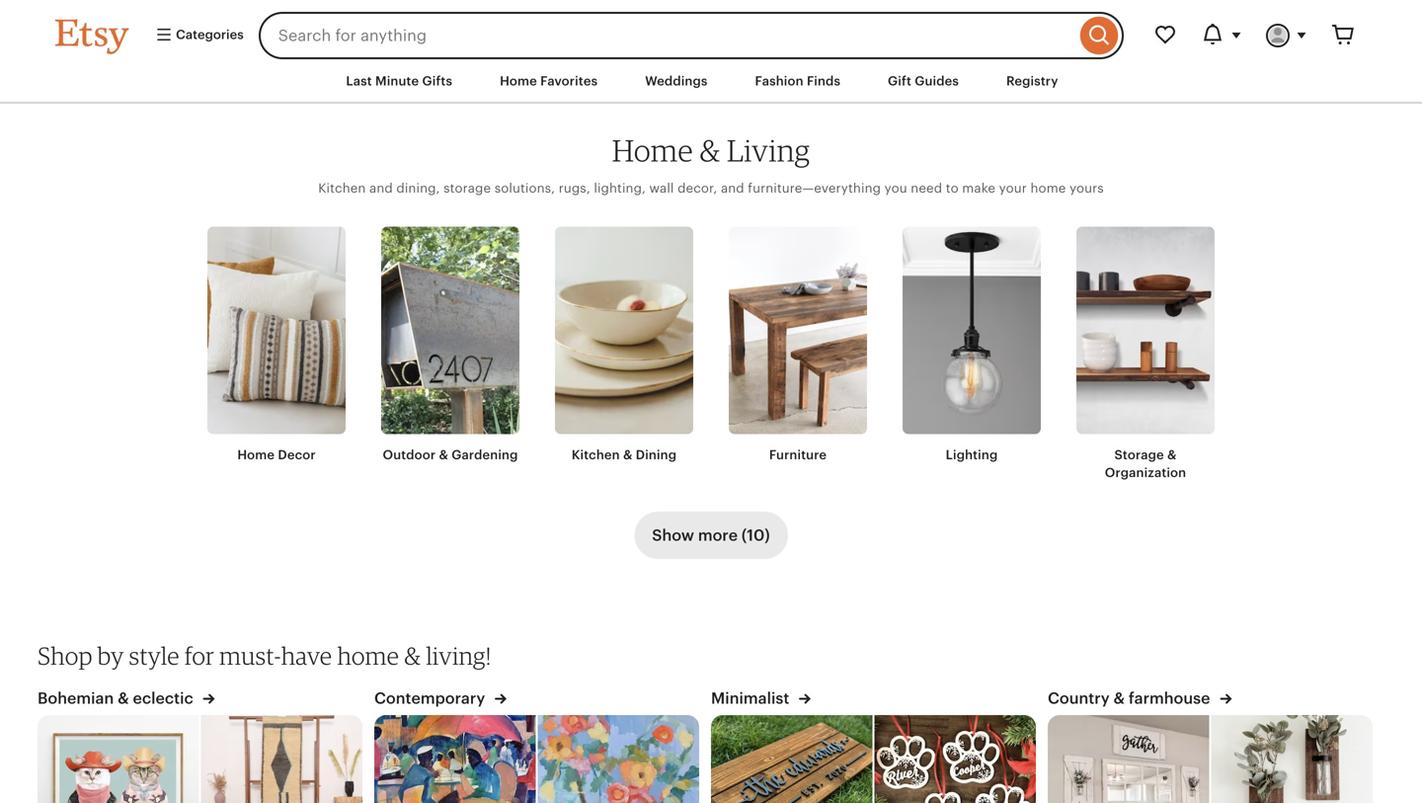 Task type: vqa. For each thing, say whether or not it's contained in the screenshot.
bottommost 'Home'
yes



Task type: describe. For each thing, give the bounding box(es) containing it.
gifts
[[422, 74, 453, 88]]

gift guides link
[[873, 63, 974, 99]]

by
[[98, 641, 124, 670]]

country & farmhouse
[[1048, 689, 1215, 707]]

& left living! at the left bottom of the page
[[404, 641, 421, 670]]

must-
[[219, 641, 281, 670]]

& for home & living
[[700, 132, 721, 169]]

show
[[652, 526, 695, 544]]

you
[[885, 181, 908, 195]]

storage
[[1115, 448, 1165, 462]]

style
[[129, 641, 180, 670]]

show more (10)
[[652, 526, 770, 544]]

home for home decor
[[237, 448, 275, 462]]

home decor
[[237, 448, 316, 462]]

last
[[346, 74, 372, 88]]

kitchen and dining, storage solutions, rugs, lighting, wall decor, and furniture—everything you need to make your home yours
[[318, 181, 1104, 195]]

flowers still life original painting art print contemporary impressionist  impressionism folk art farmhouse modern floral garden home decor image
[[538, 716, 701, 803]]

1 vertical spatial home
[[337, 641, 399, 670]]

cowboy cats art print - colorful wall art - maximalist decor -  funky western eclectic room decor image
[[37, 716, 199, 803]]

decor,
[[678, 181, 718, 195]]

guides
[[915, 74, 959, 88]]

gardening
[[452, 448, 518, 462]]

lighting,
[[594, 181, 646, 195]]

home for home favorites
[[500, 74, 537, 88]]

show more (10) button
[[635, 512, 788, 559]]

downtown dining watercolor print, african american art, contemporary art, urban art, watercolor art, home decor art, wall art, black art image
[[373, 716, 536, 803]]

rustic wood farmhouse sconces, wood wall sconces, farmhouse wall decor, propagation wall hanging, glass wall vase set of 2 image
[[1212, 716, 1374, 803]]

kitchen & dining
[[572, 448, 677, 462]]

& for storage & organization
[[1168, 448, 1177, 462]]

home for home & living
[[612, 132, 694, 169]]

& for bohemian & eclectic
[[118, 689, 129, 707]]

(10)
[[742, 526, 770, 544]]

home favorites link
[[485, 63, 613, 99]]

& for outdoor & gardening
[[439, 448, 449, 462]]

kitchen for kitchen & dining
[[572, 448, 620, 462]]

outdoor & gardening
[[383, 448, 518, 462]]

contemporary link
[[374, 688, 507, 716]]

fashion finds
[[755, 74, 841, 88]]

personalized dog paw ornament | custom pet christmas ornament | animal 2023 ornament image
[[875, 716, 1037, 803]]

storage & organization link
[[1077, 227, 1215, 482]]

rugs,
[[559, 181, 591, 195]]

for
[[185, 641, 214, 670]]

furniture link
[[729, 227, 867, 464]]

eclectic
[[133, 689, 193, 707]]

minute
[[375, 74, 419, 88]]

decor
[[278, 448, 316, 462]]

living
[[727, 132, 810, 169]]

Search for anything text field
[[259, 12, 1076, 59]]

weddings
[[645, 74, 708, 88]]

have
[[281, 641, 332, 670]]

yours
[[1070, 181, 1104, 195]]

registry
[[1007, 74, 1059, 88]]

last minute gifts
[[346, 74, 453, 88]]

more
[[698, 526, 738, 544]]

categories button
[[140, 18, 253, 53]]

minimalist
[[711, 689, 794, 707]]

lighting
[[946, 448, 998, 462]]

moroccan rug runner - authentic boujaad runner rug - soft wool rug - vintage area rug - bohemian carpet 2x10 ft image
[[201, 716, 364, 803]]

need
[[911, 181, 943, 195]]

favorites
[[541, 74, 598, 88]]

contemporary
[[374, 689, 489, 707]]



Task type: locate. For each thing, give the bounding box(es) containing it.
to
[[946, 181, 959, 195]]

home left decor
[[237, 448, 275, 462]]

organization
[[1105, 466, 1187, 480]]

0 horizontal spatial and
[[370, 181, 393, 195]]

1 horizontal spatial home
[[500, 74, 537, 88]]

kitchen for kitchen and dining, storage solutions, rugs, lighting, wall decor, and furniture—everything you need to make your home yours
[[318, 181, 366, 195]]

2 and from the left
[[721, 181, 745, 195]]

fashion finds link
[[741, 63, 856, 99]]

country
[[1048, 689, 1110, 707]]

& inside storage & organization
[[1168, 448, 1177, 462]]

storage
[[444, 181, 491, 195]]

0 vertical spatial home
[[500, 74, 537, 88]]

0 vertical spatial home
[[1031, 181, 1067, 195]]

finds
[[807, 74, 841, 88]]

2 vertical spatial home
[[237, 448, 275, 462]]

gift guides
[[888, 74, 959, 88]]

shop
[[38, 641, 93, 670]]

home & living
[[612, 132, 810, 169]]

and left dining,
[[370, 181, 393, 195]]

storage & organization
[[1105, 448, 1187, 480]]

None search field
[[259, 12, 1124, 59]]

registry link
[[992, 63, 1074, 99]]

farmhouse
[[1129, 689, 1211, 707]]

& left the dining
[[623, 448, 633, 462]]

home up wall
[[612, 132, 694, 169]]

& inside kitchen & dining link
[[623, 448, 633, 462]]

0 horizontal spatial home
[[237, 448, 275, 462]]

& for country & farmhouse
[[1114, 689, 1125, 707]]

home decor link
[[207, 227, 346, 464]]

last minute gifts link
[[331, 63, 467, 99]]

gift
[[888, 74, 912, 88]]

your
[[1000, 181, 1027, 195]]

and
[[370, 181, 393, 195], [721, 181, 745, 195]]

& up organization
[[1168, 448, 1177, 462]]

1 vertical spatial home
[[612, 132, 694, 169]]

categories banner
[[20, 0, 1403, 59]]

& inside bohemian & eclectic link
[[118, 689, 129, 707]]

kitchen left dining,
[[318, 181, 366, 195]]

home
[[1031, 181, 1067, 195], [337, 641, 399, 670]]

bohemian & eclectic link
[[38, 688, 215, 716]]

custom wood sign | personalized family name sign | last name pallet sign | wedding gift | home wall decor | anniversary gift image
[[710, 716, 873, 803]]

46"x 36" farmhouse wall decor window mirror - rustic window mirror - rustic mirror - large window mirror - window pane mirror image
[[1047, 716, 1210, 803]]

home favorites
[[500, 74, 598, 88]]

& right outdoor
[[439, 448, 449, 462]]

2 horizontal spatial home
[[612, 132, 694, 169]]

dining,
[[397, 181, 440, 195]]

home left favorites
[[500, 74, 537, 88]]

kitchen left the dining
[[572, 448, 620, 462]]

1 horizontal spatial home
[[1031, 181, 1067, 195]]

home right have
[[337, 641, 399, 670]]

0 horizontal spatial home
[[337, 641, 399, 670]]

home
[[500, 74, 537, 88], [612, 132, 694, 169], [237, 448, 275, 462]]

menu bar
[[20, 59, 1403, 104]]

lighting link
[[903, 227, 1041, 464]]

outdoor & gardening link
[[381, 227, 520, 464]]

make
[[963, 181, 996, 195]]

1 vertical spatial kitchen
[[572, 448, 620, 462]]

kitchen & dining link
[[555, 227, 694, 464]]

bohemian & eclectic
[[38, 689, 197, 707]]

living!
[[426, 641, 491, 670]]

0 horizontal spatial kitchen
[[318, 181, 366, 195]]

home right your
[[1031, 181, 1067, 195]]

1 horizontal spatial kitchen
[[572, 448, 620, 462]]

menu bar containing last minute gifts
[[20, 59, 1403, 104]]

& for kitchen & dining
[[623, 448, 633, 462]]

& left the eclectic on the left of the page
[[118, 689, 129, 707]]

& inside the outdoor & gardening link
[[439, 448, 449, 462]]

outdoor
[[383, 448, 436, 462]]

country & farmhouse link
[[1048, 688, 1232, 716]]

& up kitchen and dining, storage solutions, rugs, lighting, wall decor, and furniture—everything you need to make your home yours
[[700, 132, 721, 169]]

weddings link
[[631, 63, 723, 99]]

categories
[[173, 27, 244, 42]]

none search field inside categories banner
[[259, 12, 1124, 59]]

solutions,
[[495, 181, 555, 195]]

&
[[700, 132, 721, 169], [439, 448, 449, 462], [623, 448, 633, 462], [1168, 448, 1177, 462], [404, 641, 421, 670], [118, 689, 129, 707], [1114, 689, 1125, 707]]

minimalist link
[[711, 688, 811, 716]]

1 horizontal spatial and
[[721, 181, 745, 195]]

furniture—everything
[[748, 181, 881, 195]]

and right decor,
[[721, 181, 745, 195]]

fashion
[[755, 74, 804, 88]]

0 vertical spatial kitchen
[[318, 181, 366, 195]]

1 and from the left
[[370, 181, 393, 195]]

& inside country & farmhouse "link"
[[1114, 689, 1125, 707]]

furniture
[[770, 448, 827, 462]]

wall
[[650, 181, 674, 195]]

bohemian
[[38, 689, 114, 707]]

dining
[[636, 448, 677, 462]]

kitchen
[[318, 181, 366, 195], [572, 448, 620, 462]]

& right country
[[1114, 689, 1125, 707]]

shop by style for must-have home & living!
[[38, 641, 491, 670]]



